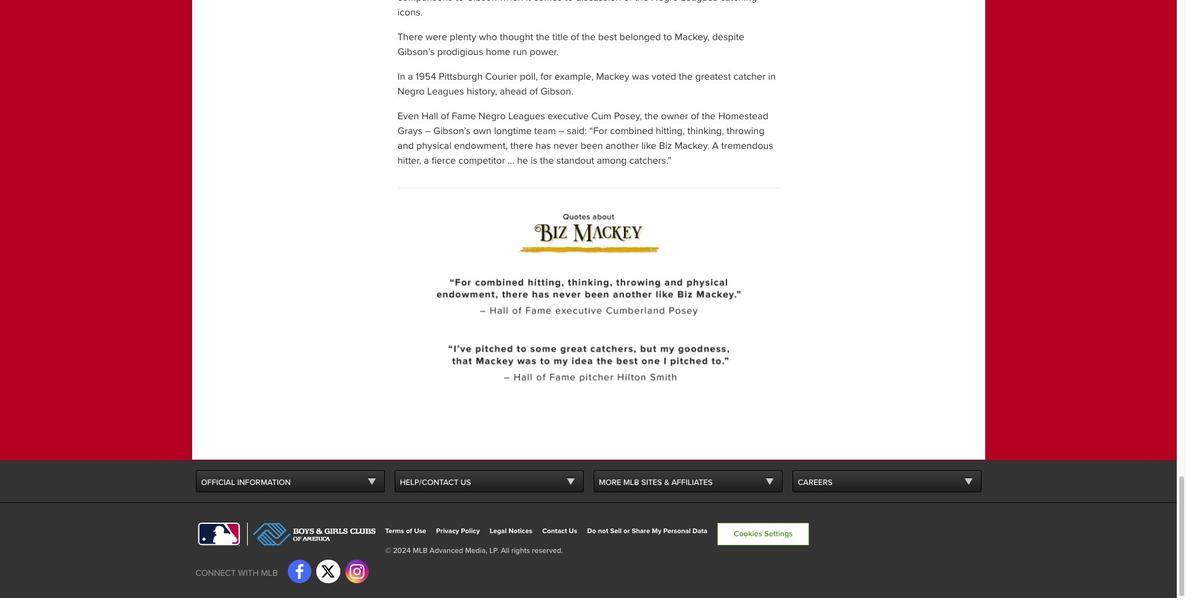 Task type: locate. For each thing, give the bounding box(es) containing it.
official
[[201, 478, 235, 487]]

0 horizontal spatial leagues
[[428, 85, 464, 98]]

affiliates
[[672, 478, 713, 487]]

ahead
[[500, 85, 527, 98]]

of inside there were plenty who thought the title of the best belonged to mackey, despite gibson's prodigious home run power.
[[571, 31, 580, 43]]

negro inside even hall of fame negro leagues executive cum posey, the owner of the homestead grays – gibson's own longtime team – said: "for combined hitting, thinking, throwing and physical endowment, there has never been another like biz mackey. a tremendous hitter, a fierce competitor … he is the standout among catchers."
[[479, 110, 506, 123]]

combined
[[611, 125, 654, 137]]

connect
[[196, 568, 236, 579]]

0 vertical spatial a
[[408, 71, 413, 83]]

0 vertical spatial negro
[[398, 85, 425, 98]]

example,
[[555, 71, 594, 83]]

– left said:
[[559, 125, 565, 137]]

power.
[[530, 46, 559, 58]]

0 vertical spatial gibson's
[[398, 46, 435, 58]]

of right title
[[571, 31, 580, 43]]

best
[[599, 31, 617, 43]]

leagues down "pittsburgh"
[[428, 85, 464, 98]]

homestead
[[719, 110, 769, 123]]

mlb right the 2024
[[413, 547, 428, 556]]

1 vertical spatial gibson's
[[434, 125, 471, 137]]

of down the "poll,"
[[530, 85, 538, 98]]

home
[[486, 46, 511, 58]]

there
[[398, 31, 423, 43]]

1 – from the left
[[425, 125, 431, 137]]

media,
[[465, 547, 488, 556]]

the
[[536, 31, 550, 43], [582, 31, 596, 43], [679, 71, 693, 83], [645, 110, 659, 123], [702, 110, 716, 123], [540, 155, 554, 167]]

posey,
[[614, 110, 643, 123]]

the right voted
[[679, 71, 693, 83]]

plenty
[[450, 31, 477, 43]]

contact
[[543, 527, 568, 535]]

cookies
[[734, 529, 763, 539]]

rights
[[512, 547, 530, 556]]

endowment,
[[454, 140, 508, 152]]

1 horizontal spatial negro
[[479, 110, 506, 123]]

official information button
[[196, 470, 385, 492]]

help/contact
[[400, 478, 459, 487]]

were
[[426, 31, 448, 43]]

mlb.com image
[[196, 523, 242, 546]]

there were plenty who thought the title of the best belonged to mackey, despite gibson's prodigious home run power.
[[398, 31, 745, 58]]

legal notices link
[[490, 527, 533, 535]]

pittsburgh
[[439, 71, 483, 83]]

1 horizontal spatial mlb
[[413, 547, 428, 556]]

another
[[606, 140, 639, 152]]

1 vertical spatial a
[[424, 155, 429, 167]]

negro up the own
[[479, 110, 506, 123]]

history,
[[467, 85, 498, 98]]

1 horizontal spatial leagues
[[509, 110, 545, 123]]

he
[[517, 155, 528, 167]]

a right in
[[408, 71, 413, 83]]

catchers."
[[630, 155, 672, 167]]

competitor
[[459, 155, 506, 167]]

2 horizontal spatial mlb
[[624, 478, 640, 487]]

the left "owner"
[[645, 110, 659, 123]]

0 horizontal spatial negro
[[398, 85, 425, 98]]

mlb for © 2024 mlb advanced media, lp. all rights reserved.
[[413, 547, 428, 556]]

negro down in
[[398, 85, 425, 98]]

owner
[[662, 110, 689, 123]]

1 vertical spatial mlb
[[413, 547, 428, 556]]

gibson's
[[398, 46, 435, 58], [434, 125, 471, 137]]

privacy policy link
[[436, 527, 480, 535]]

a
[[408, 71, 413, 83], [424, 155, 429, 167]]

gibson's inside there were plenty who thought the title of the best belonged to mackey, despite gibson's prodigious home run power.
[[398, 46, 435, 58]]

executive
[[548, 110, 589, 123]]

longtime
[[494, 125, 532, 137]]

hitting,
[[656, 125, 685, 137]]

1 vertical spatial leagues
[[509, 110, 545, 123]]

1 horizontal spatial –
[[559, 125, 565, 137]]

1 vertical spatial negro
[[479, 110, 506, 123]]

like
[[642, 140, 657, 152]]

gibson's down fame
[[434, 125, 471, 137]]

a down physical on the left top of page
[[424, 155, 429, 167]]

us
[[461, 478, 471, 487]]

in
[[398, 71, 406, 83]]

gibson's down there
[[398, 46, 435, 58]]

0 vertical spatial leagues
[[428, 85, 464, 98]]

mlb inside more mlb sites & affiliates dropdown button
[[624, 478, 640, 487]]

0 horizontal spatial –
[[425, 125, 431, 137]]

even hall of fame negro leagues executive cum posey, the owner of the homestead grays – gibson's own longtime team – said: "for combined hitting, thinking, throwing and physical endowment, there has never been another like biz mackey. a tremendous hitter, a fierce competitor … he is the standout among catchers."
[[398, 110, 774, 167]]

leagues up longtime
[[509, 110, 545, 123]]

said:
[[567, 125, 587, 137]]

contact us link
[[543, 527, 578, 535]]

of
[[571, 31, 580, 43], [530, 85, 538, 98], [441, 110, 450, 123], [691, 110, 700, 123], [406, 527, 413, 535]]

negro inside in a 1954 pittsburgh courier poll, for example, mackey was voted the greatest catcher in negro leagues history, ahead of gibson.
[[398, 85, 425, 98]]

&
[[665, 478, 670, 487]]

0 horizontal spatial a
[[408, 71, 413, 83]]

mlb right with
[[261, 568, 278, 579]]

a
[[713, 140, 719, 152]]

privacy
[[436, 527, 460, 535]]

cum
[[592, 110, 612, 123]]

more mlb sites & affiliates button
[[594, 470, 783, 492]]

© 2024 mlb advanced media, lp. all rights reserved.
[[385, 547, 563, 556]]

the up thinking,
[[702, 110, 716, 123]]

who
[[479, 31, 498, 43]]

my
[[652, 527, 662, 535]]

sell
[[611, 527, 622, 535]]

0 vertical spatial mlb
[[624, 478, 640, 487]]

official information
[[201, 478, 291, 487]]

facebook image
[[292, 564, 307, 579]]

1 horizontal spatial a
[[424, 155, 429, 167]]

has
[[536, 140, 551, 152]]

voted
[[652, 71, 677, 83]]

help/contact us button
[[395, 470, 584, 492]]

been
[[581, 140, 603, 152]]

mlb for connect with mlb
[[261, 568, 278, 579]]

0 horizontal spatial mlb
[[261, 568, 278, 579]]

– down hall
[[425, 125, 431, 137]]

mlb left the sites
[[624, 478, 640, 487]]

data
[[693, 527, 708, 535]]

2 vertical spatial mlb
[[261, 568, 278, 579]]

x image
[[321, 564, 336, 579]]



Task type: describe. For each thing, give the bounding box(es) containing it.
cookies settings button
[[718, 523, 810, 546]]

for
[[541, 71, 553, 83]]

team
[[535, 125, 556, 137]]

thinking,
[[688, 125, 725, 137]]

catcher
[[734, 71, 766, 83]]

and
[[398, 140, 414, 152]]

with
[[238, 568, 259, 579]]

hitter,
[[398, 155, 422, 167]]

standout
[[557, 155, 595, 167]]

policy
[[461, 527, 480, 535]]

of inside in a 1954 pittsburgh courier poll, for example, mackey was voted the greatest catcher in negro leagues history, ahead of gibson.
[[530, 85, 538, 98]]

…
[[508, 155, 515, 167]]

title
[[553, 31, 569, 43]]

terms of use
[[385, 527, 427, 535]]

notices
[[509, 527, 533, 535]]

of left use on the left bottom of page
[[406, 527, 413, 535]]

to
[[664, 31, 673, 43]]

belonged
[[620, 31, 661, 43]]

there
[[511, 140, 534, 152]]

instagram image
[[350, 564, 365, 579]]

greatest
[[696, 71, 731, 83]]

biz
[[659, 140, 673, 152]]

the left best
[[582, 31, 596, 43]]

connect with mlb
[[196, 568, 278, 579]]

lp.
[[490, 547, 499, 556]]

courier
[[486, 71, 518, 83]]

advanced
[[430, 547, 464, 556]]

poll,
[[520, 71, 538, 83]]

legal notices
[[490, 527, 533, 535]]

tremendous
[[722, 140, 774, 152]]

or
[[624, 527, 630, 535]]

personal
[[664, 527, 691, 535]]

do not sell or share my personal data link
[[588, 527, 708, 535]]

us
[[569, 527, 578, 535]]

boys and girls club of america image
[[247, 523, 376, 546]]

not
[[598, 527, 609, 535]]

1954
[[416, 71, 436, 83]]

the up power.
[[536, 31, 550, 43]]

a inside in a 1954 pittsburgh courier poll, for example, mackey was voted the greatest catcher in negro leagues history, ahead of gibson.
[[408, 71, 413, 83]]

©
[[385, 547, 391, 556]]

reserved.
[[532, 547, 563, 556]]

never
[[554, 140, 579, 152]]

careers
[[798, 478, 833, 487]]

leagues inside even hall of fame negro leagues executive cum posey, the owner of the homestead grays – gibson's own longtime team – said: "for combined hitting, thinking, throwing and physical endowment, there has never been another like biz mackey. a tremendous hitter, a fierce competitor … he is the standout among catchers."
[[509, 110, 545, 123]]

the right is
[[540, 155, 554, 167]]

the inside in a 1954 pittsburgh courier poll, for example, mackey was voted the greatest catcher in negro leagues history, ahead of gibson.
[[679, 71, 693, 83]]

more mlb sites & affiliates
[[599, 478, 713, 487]]

in
[[769, 71, 776, 83]]

despite
[[713, 31, 745, 43]]

do
[[588, 527, 597, 535]]

settings
[[765, 529, 793, 539]]

prodigious
[[438, 46, 484, 58]]

more
[[599, 478, 622, 487]]

hall
[[422, 110, 439, 123]]

was
[[632, 71, 650, 83]]

physical
[[417, 140, 452, 152]]

is
[[531, 155, 538, 167]]

"for
[[590, 125, 608, 137]]

mackey
[[597, 71, 630, 83]]

fierce
[[432, 155, 456, 167]]

in a 1954 pittsburgh courier poll, for example, mackey was voted the greatest catcher in negro leagues history, ahead of gibson.
[[398, 71, 776, 98]]

thought
[[500, 31, 534, 43]]

privacy policy
[[436, 527, 480, 535]]

terms of use link
[[385, 527, 427, 535]]

terms
[[385, 527, 404, 535]]

help/contact us
[[400, 478, 471, 487]]

2 – from the left
[[559, 125, 565, 137]]

contact us
[[543, 527, 578, 535]]

own
[[473, 125, 492, 137]]

all
[[501, 547, 510, 556]]

share
[[632, 527, 651, 535]]

of up thinking,
[[691, 110, 700, 123]]

gibson's inside even hall of fame negro leagues executive cum posey, the owner of the homestead grays – gibson's own longtime team – said: "for combined hitting, thinking, throwing and physical endowment, there has never been another like biz mackey. a tremendous hitter, a fierce competitor … he is the standout among catchers."
[[434, 125, 471, 137]]

use
[[414, 527, 427, 535]]

mackey.
[[675, 140, 710, 152]]

sites
[[642, 478, 663, 487]]

of right hall
[[441, 110, 450, 123]]

mackey,
[[675, 31, 710, 43]]

grays
[[398, 125, 423, 137]]

legal
[[490, 527, 507, 535]]

throwing
[[727, 125, 765, 137]]

among
[[597, 155, 627, 167]]

even
[[398, 110, 419, 123]]

leagues inside in a 1954 pittsburgh courier poll, for example, mackey was voted the greatest catcher in negro leagues history, ahead of gibson.
[[428, 85, 464, 98]]

fame
[[452, 110, 476, 123]]

a inside even hall of fame negro leagues executive cum posey, the owner of the homestead grays – gibson's own longtime team – said: "for combined hitting, thinking, throwing and physical endowment, there has never been another like biz mackey. a tremendous hitter, a fierce competitor … he is the standout among catchers."
[[424, 155, 429, 167]]

careers button
[[793, 470, 982, 492]]

do not sell or share my personal data cookies settings
[[588, 527, 793, 539]]



Task type: vqa. For each thing, say whether or not it's contained in the screenshot.
champions
no



